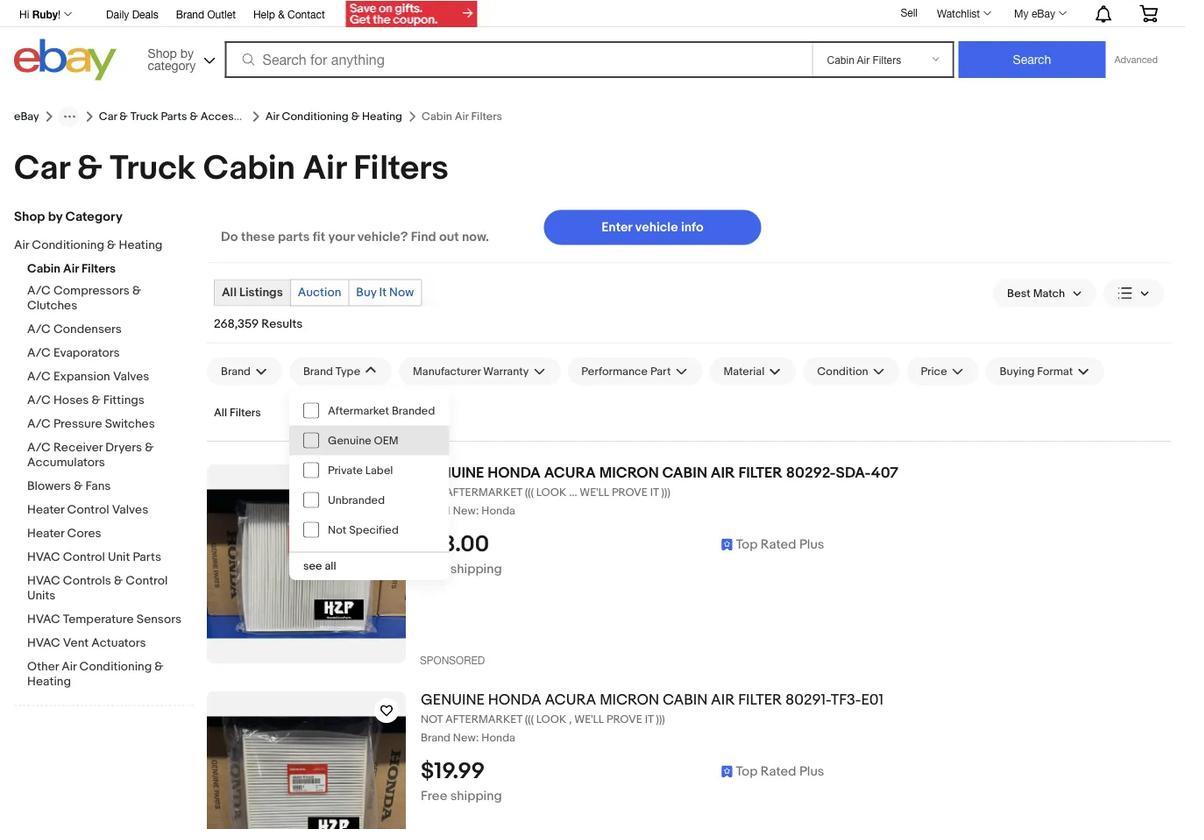 Task type: describe. For each thing, give the bounding box(es) containing it.
cores
[[67, 527, 101, 542]]

brand type
[[303, 365, 361, 378]]

truck for parts
[[130, 110, 158, 123]]

: for $19.99
[[476, 731, 479, 745]]

filter for $18.00
[[739, 464, 783, 483]]

not for $18.00
[[421, 486, 443, 499]]

fans
[[86, 479, 111, 494]]

1 vertical spatial valves
[[112, 503, 148, 518]]

shop by category
[[14, 209, 123, 225]]

e01
[[862, 692, 884, 710]]

a/c condensers link
[[27, 322, 194, 339]]

0 vertical spatial valves
[[113, 370, 149, 385]]

2 a/c from the top
[[27, 322, 51, 337]]

genuine for $19.99
[[421, 692, 485, 710]]

free for $18.00
[[421, 561, 448, 577]]

all filters button
[[207, 400, 268, 427]]

help & contact link
[[253, 5, 325, 25]]

do these parts fit your vehicle? find out now.
[[221, 229, 489, 245]]

out
[[439, 229, 459, 245]]

fittings
[[103, 393, 145, 408]]

acura for $18.00
[[544, 464, 596, 483]]

private label link
[[289, 456, 449, 486]]

unbranded link
[[289, 486, 449, 515]]

specified
[[349, 523, 399, 537]]

prove for $18.00
[[612, 486, 648, 499]]

268,359 results
[[214, 317, 303, 332]]

by
[[48, 209, 62, 225]]

my
[[1015, 7, 1029, 19]]

units
[[27, 589, 56, 604]]

receiver
[[53, 441, 103, 456]]

a/c evaporators link
[[27, 346, 194, 363]]

car & truck cabin air filters
[[14, 148, 449, 189]]

4 a/c from the top
[[27, 370, 51, 385]]

$19.99
[[421, 759, 485, 786]]

a/c compressors & clutches link
[[27, 284, 194, 315]]

aftermarket for $19.99
[[446, 713, 523, 727]]

shipping for $18.00
[[451, 561, 502, 577]]

prove for $19.99
[[607, 713, 643, 727]]

genuine oem link
[[289, 426, 449, 456]]

advanced
[[1115, 54, 1159, 65]]

temperature
[[63, 613, 134, 628]]

aftermarket for $18.00
[[446, 486, 523, 499]]

,
[[569, 713, 572, 727]]

car & truck parts & accessories link
[[99, 110, 265, 123]]

$18.00
[[421, 531, 489, 559]]

genuine for $18.00
[[421, 464, 485, 483]]

brand inside account navigation
[[176, 8, 204, 20]]

auction link
[[291, 280, 349, 306]]

my ebay
[[1015, 7, 1056, 19]]

do
[[221, 229, 238, 245]]

car & truck parts & accessories air conditioning & heating
[[99, 110, 403, 123]]

actuators
[[91, 636, 146, 651]]

3 a/c from the top
[[27, 346, 51, 361]]

outlet
[[207, 8, 236, 20]]

80292-
[[787, 464, 836, 483]]

buy it now
[[356, 286, 414, 300]]

genuine honda acura micron cabin air filter 80291-tf3-e01 link
[[421, 692, 1172, 710]]

help
[[253, 8, 275, 20]]

80291-
[[786, 692, 831, 710]]

shipping for $19.99
[[451, 788, 502, 804]]

2 hvac from the top
[[27, 574, 60, 589]]

0 horizontal spatial ebay
[[14, 110, 39, 123]]

brand inside the genuine honda acura micron cabin air filter 80291-tf3-e01 not aftermarket ((( look , we'll prove it ))) brand new : honda
[[421, 731, 451, 745]]

we'll for $19.99
[[575, 713, 604, 727]]

info
[[682, 220, 704, 236]]

find
[[411, 229, 437, 245]]

a/c hoses & fittings link
[[27, 393, 194, 410]]

enter vehicle info button
[[544, 210, 762, 245]]

evaporators
[[53, 346, 120, 361]]

filters inside air conditioning & heating cabin air filters a/c compressors & clutches a/c condensers a/c evaporators a/c expansion valves a/c hoses & fittings a/c pressure switches a/c receiver dryers & accumulators blowers & fans heater control valves heater cores hvac control unit parts hvac controls & control units hvac temperature sensors hvac vent actuators other air conditioning & heating
[[81, 262, 116, 277]]

genuine honda acura micron cabin air filter 80291-tf3-e01 not aftermarket ((( look , we'll prove it ))) brand new : honda
[[421, 692, 884, 745]]

switches
[[105, 417, 155, 432]]

see
[[303, 560, 322, 574]]

accumulators
[[27, 456, 105, 471]]

plus for $19.99
[[800, 764, 825, 780]]

daily deals link
[[106, 5, 158, 25]]

air right accessories
[[266, 110, 279, 123]]

air for $18.00
[[711, 464, 736, 483]]

brand inside genuine honda acura micron cabin air filter 80292-sda-407 not aftermarket ((( look … we'll prove it ))) brand new : honda
[[421, 504, 451, 518]]

watchlist link
[[928, 3, 1000, 24]]

top rated plus for $18.00
[[736, 537, 825, 552]]

air for $19.99
[[711, 692, 735, 710]]

heater control valves link
[[27, 503, 194, 520]]

now
[[390, 286, 414, 300]]

tf3-
[[831, 692, 862, 710]]

top rated plus image for $18.00
[[721, 537, 825, 552]]

1 horizontal spatial air conditioning & heating link
[[266, 110, 403, 123]]

1 a/c from the top
[[27, 284, 51, 299]]

all
[[325, 560, 337, 574]]

honda for $18.00
[[488, 464, 541, 483]]

daily deals
[[106, 8, 158, 20]]

none text field inside main content
[[421, 731, 1172, 745]]

0 horizontal spatial heating
[[27, 675, 71, 690]]

fit
[[313, 229, 326, 245]]

parts
[[278, 229, 310, 245]]

none text field containing brand new
[[421, 504, 1172, 518]]

sensors
[[137, 613, 182, 628]]

see all
[[303, 560, 337, 574]]

7 a/c from the top
[[27, 441, 51, 456]]

get the coupon image
[[346, 1, 478, 27]]

filters inside button
[[230, 407, 261, 420]]

hoses
[[53, 393, 89, 408]]

new for $18.00
[[453, 504, 476, 518]]

0 vertical spatial control
[[67, 503, 109, 518]]

air up the fit
[[303, 148, 346, 189]]

a/c pressure switches link
[[27, 417, 194, 434]]

((( for $19.99
[[525, 713, 534, 727]]

all listings
[[222, 286, 283, 300]]

branded
[[392, 404, 435, 418]]

car for car & truck cabin air filters
[[14, 148, 69, 189]]

1 vertical spatial heating
[[119, 238, 163, 253]]

a/c receiver dryers & accumulators link
[[27, 441, 194, 472]]

air conditioning & heating cabin air filters a/c compressors & clutches a/c condensers a/c evaporators a/c expansion valves a/c hoses & fittings a/c pressure switches a/c receiver dryers & accumulators blowers & fans heater control valves heater cores hvac control unit parts hvac controls & control units hvac temperature sensors hvac vent actuators other air conditioning & heating
[[14, 238, 182, 690]]

results
[[262, 317, 303, 332]]

aftermarket branded link
[[289, 396, 449, 426]]

honda for $19.99
[[482, 731, 516, 745]]

cabin for $19.99
[[663, 692, 708, 710]]

5 a/c from the top
[[27, 393, 51, 408]]

3 hvac from the top
[[27, 613, 60, 628]]

look for $18.00
[[537, 486, 567, 499]]

((( for $18.00
[[525, 486, 534, 499]]

car for car & truck parts & accessories air conditioning & heating
[[99, 110, 117, 123]]

buy
[[356, 286, 377, 300]]

vent
[[63, 636, 89, 651]]

filter for $19.99
[[739, 692, 783, 710]]

now.
[[462, 229, 489, 245]]

NOT AFTERMARKET ((( LOOK … WE'LL PROVE IT ))) text field
[[421, 486, 1172, 500]]

1 vertical spatial control
[[63, 550, 105, 565]]

: for $18.00
[[476, 504, 479, 518]]

blowers & fans link
[[27, 479, 194, 496]]

1 horizontal spatial cabin
[[203, 148, 296, 189]]

advanced link
[[1107, 42, 1168, 77]]

enter
[[602, 220, 633, 236]]

private label
[[328, 464, 393, 477]]



Task type: locate. For each thing, give the bounding box(es) containing it.
))) for $18.00
[[662, 486, 671, 499]]

we'll inside the genuine honda acura micron cabin air filter 80291-tf3-e01 not aftermarket ((( look , we'll prove it ))) brand new : honda
[[575, 713, 604, 727]]

aftermarket inside genuine honda acura micron cabin air filter 80292-sda-407 not aftermarket ((( look … we'll prove it ))) brand new : honda
[[446, 486, 523, 499]]

1 vertical spatial all
[[214, 407, 227, 420]]

sponsored
[[420, 654, 485, 666]]

a/c left expansion
[[27, 370, 51, 385]]

aftermarket
[[328, 404, 390, 418]]

honda inside genuine honda acura micron cabin air filter 80292-sda-407 not aftermarket ((( look … we'll prove it ))) brand new : honda
[[488, 464, 541, 483]]

0 vertical spatial look
[[537, 486, 567, 499]]

top rated plus
[[736, 537, 825, 552], [736, 764, 825, 780]]

4 hvac from the top
[[27, 636, 60, 651]]

it inside genuine honda acura micron cabin air filter 80292-sda-407 not aftermarket ((( look … we'll prove it ))) brand new : honda
[[651, 486, 659, 499]]

control
[[67, 503, 109, 518], [63, 550, 105, 565], [126, 574, 168, 589]]

2 horizontal spatial filters
[[354, 148, 449, 189]]

1 look from the top
[[537, 486, 567, 499]]

cabin down car & truck parts & accessories air conditioning & heating
[[203, 148, 296, 189]]

1 top rated plus image from the top
[[721, 537, 825, 552]]

all inside all filters button
[[214, 407, 227, 420]]

268,359
[[214, 317, 259, 332]]

top down the not aftermarket ((( look … we'll prove it ))) 'text field'
[[736, 537, 758, 552]]

1 horizontal spatial car
[[99, 110, 117, 123]]

0 vertical spatial honda
[[482, 504, 516, 518]]

0 vertical spatial cabin
[[203, 148, 296, 189]]

top rated plus down the not aftermarket ((( look … we'll prove it ))) 'text field'
[[736, 537, 825, 552]]

))) inside the genuine honda acura micron cabin air filter 80291-tf3-e01 not aftermarket ((( look , we'll prove it ))) brand new : honda
[[657, 713, 666, 727]]

plus
[[800, 537, 825, 552], [800, 764, 825, 780]]

conditioning right accessories
[[282, 110, 349, 123]]

all for all listings
[[222, 286, 237, 300]]

2 top rated plus from the top
[[736, 764, 825, 780]]

0 vertical spatial honda
[[488, 464, 541, 483]]

hvac temperature sensors link
[[27, 613, 194, 629]]

407
[[872, 464, 899, 483]]

1 vertical spatial car
[[14, 148, 69, 189]]

rated
[[761, 537, 797, 552], [761, 764, 797, 780]]

1 vertical spatial air conditioning & heating link
[[14, 238, 181, 255]]

1 vertical spatial cabin
[[27, 262, 61, 277]]

honda for $18.00
[[482, 504, 516, 518]]

not for $19.99
[[421, 713, 443, 727]]

valves down blowers & fans link
[[112, 503, 148, 518]]

rated for $18.00
[[761, 537, 797, 552]]

auction
[[298, 286, 341, 300]]

0 vertical spatial top
[[736, 537, 758, 552]]

filter inside the genuine honda acura micron cabin air filter 80291-tf3-e01 not aftermarket ((( look , we'll prove it ))) brand new : honda
[[739, 692, 783, 710]]

0 vertical spatial it
[[651, 486, 659, 499]]

free down $19.99
[[421, 788, 448, 804]]

a/c left pressure
[[27, 417, 51, 432]]

0 vertical spatial top rated plus image
[[721, 537, 825, 552]]

: up the $18.00
[[476, 504, 479, 518]]

2 plus from the top
[[800, 764, 825, 780]]

1 vertical spatial heater
[[27, 527, 64, 542]]

account navigation
[[14, 0, 1172, 29]]

main content
[[207, 210, 1172, 830]]

ebay
[[1032, 7, 1056, 19], [14, 110, 39, 123]]

6 a/c from the top
[[27, 417, 51, 432]]

brand outlet
[[176, 8, 236, 20]]

1 hvac from the top
[[27, 550, 60, 565]]

1 vertical spatial (((
[[525, 713, 534, 727]]

1 shipping from the top
[[451, 561, 502, 577]]

1 vertical spatial free
[[421, 788, 448, 804]]

1 vertical spatial acura
[[545, 692, 597, 710]]

it
[[379, 286, 387, 300]]

acura inside the genuine honda acura micron cabin air filter 80291-tf3-e01 not aftermarket ((( look , we'll prove it ))) brand new : honda
[[545, 692, 597, 710]]

2 honda from the top
[[488, 692, 542, 710]]

enter vehicle info
[[602, 220, 704, 236]]

it inside the genuine honda acura micron cabin air filter 80291-tf3-e01 not aftermarket ((( look , we'll prove it ))) brand new : honda
[[645, 713, 654, 727]]

1 vertical spatial top
[[736, 764, 758, 780]]

free
[[421, 561, 448, 577], [421, 788, 448, 804]]

rated down not aftermarket ((( look , we'll prove it ))) text box
[[761, 764, 797, 780]]

((( left …
[[525, 486, 534, 499]]

2 free shipping from the top
[[421, 788, 502, 804]]

0 vertical spatial heater
[[27, 503, 64, 518]]

prove inside the genuine honda acura micron cabin air filter 80291-tf3-e01 not aftermarket ((( look , we'll prove it ))) brand new : honda
[[607, 713, 643, 727]]

a/c left evaporators
[[27, 346, 51, 361]]

1 cabin from the top
[[663, 464, 708, 483]]

1 vertical spatial genuine
[[421, 692, 485, 710]]

genuine
[[421, 464, 485, 483], [421, 692, 485, 710]]

2 look from the top
[[537, 713, 567, 727]]

0 vertical spatial rated
[[761, 537, 797, 552]]

2 new from the top
[[453, 731, 476, 745]]

these
[[241, 229, 275, 245]]

genuine oem
[[328, 434, 399, 448]]

0 horizontal spatial car
[[14, 148, 69, 189]]

))) for $19.99
[[657, 713, 666, 727]]

condensers
[[53, 322, 122, 337]]

brand left type
[[303, 365, 333, 378]]

0 vertical spatial all
[[222, 286, 237, 300]]

(((
[[525, 486, 534, 499], [525, 713, 534, 727]]

2 vertical spatial heating
[[27, 675, 71, 690]]

we'll right the ,
[[575, 713, 604, 727]]

1 vertical spatial air
[[711, 692, 735, 710]]

unit
[[108, 550, 130, 565]]

1 vertical spatial look
[[537, 713, 567, 727]]

1 vertical spatial top rated plus
[[736, 764, 825, 780]]

1 vertical spatial honda
[[482, 731, 516, 745]]

valves up fittings at the top
[[113, 370, 149, 385]]

None submit
[[959, 41, 1107, 78]]

genuine down 'sponsored'
[[421, 692, 485, 710]]

…
[[569, 486, 578, 499]]

0 vertical spatial :
[[476, 504, 479, 518]]

1 vertical spatial micron
[[600, 692, 660, 710]]

look left the ,
[[537, 713, 567, 727]]

air up not aftermarket ((( look , we'll prove it ))) text box
[[711, 692, 735, 710]]

genuine honda acura micron cabin air filter 80292-sda-407 link
[[421, 464, 1172, 483]]

aftermarket branded
[[328, 404, 435, 418]]

we'll right …
[[580, 486, 610, 499]]

cabin for $18.00
[[663, 464, 708, 483]]

1 filter from the top
[[739, 464, 783, 483]]

free shipping down $19.99
[[421, 788, 502, 804]]

watchlist
[[938, 7, 981, 19]]

1 aftermarket from the top
[[446, 486, 523, 499]]

air down the shop
[[14, 238, 29, 253]]

new up $19.99
[[453, 731, 476, 745]]

aftermarket inside the genuine honda acura micron cabin air filter 80291-tf3-e01 not aftermarket ((( look , we'll prove it ))) brand new : honda
[[446, 713, 523, 727]]

heating
[[362, 110, 403, 123], [119, 238, 163, 253], [27, 675, 71, 690]]

1 vertical spatial not
[[421, 713, 443, 727]]

daily
[[106, 8, 129, 20]]

all inside all listings link
[[222, 286, 237, 300]]

hvac left controls
[[27, 574, 60, 589]]

genuine honda acura micron cabin air filter 80291-tf3-e01 image
[[207, 717, 406, 830]]

see all button
[[289, 553, 449, 581]]

air inside the genuine honda acura micron cabin air filter 80291-tf3-e01 not aftermarket ((( look , we'll prove it ))) brand new : honda
[[711, 692, 735, 710]]

aftermarket up the $18.00
[[446, 486, 523, 499]]

my ebay link
[[1005, 3, 1075, 24]]

1 top rated plus from the top
[[736, 537, 825, 552]]

1 vertical spatial honda
[[488, 692, 542, 710]]

private
[[328, 464, 363, 477]]

1 vertical spatial top rated plus image
[[721, 764, 825, 780]]

look for $19.99
[[537, 713, 567, 727]]

1 : from the top
[[476, 504, 479, 518]]

1 top from the top
[[736, 537, 758, 552]]

genuine honda acura micron cabin air filter 80292-sda-407 not aftermarket ((( look … we'll prove it ))) brand new : honda
[[421, 464, 899, 518]]

honda up $19.99
[[482, 731, 516, 745]]

None text field
[[421, 731, 1172, 745]]

blowers
[[27, 479, 71, 494]]

0 vertical spatial filters
[[354, 148, 449, 189]]

plus for $18.00
[[800, 537, 825, 552]]

2 free from the top
[[421, 788, 448, 804]]

2 vertical spatial filters
[[230, 407, 261, 420]]

look inside genuine honda acura micron cabin air filter 80292-sda-407 not aftermarket ((( look … we'll prove it ))) brand new : honda
[[537, 486, 567, 499]]

top rated plus image
[[721, 537, 825, 552], [721, 764, 825, 780]]

acura for $19.99
[[545, 692, 597, 710]]

free shipping
[[421, 561, 502, 577], [421, 788, 502, 804]]

type
[[336, 365, 361, 378]]

a/c
[[27, 284, 51, 299], [27, 322, 51, 337], [27, 346, 51, 361], [27, 370, 51, 385], [27, 393, 51, 408], [27, 417, 51, 432], [27, 441, 51, 456]]

new up the $18.00
[[453, 504, 476, 518]]

top rated plus image down the not aftermarket ((( look … we'll prove it ))) 'text field'
[[721, 537, 825, 552]]

hvac controls & control units link
[[27, 574, 194, 606]]

top for $18.00
[[736, 537, 758, 552]]

1 free from the top
[[421, 561, 448, 577]]

1 vertical spatial shipping
[[451, 788, 502, 804]]

2 shipping from the top
[[451, 788, 502, 804]]

truck for cabin
[[110, 148, 196, 189]]

honda inside the genuine honda acura micron cabin air filter 80291-tf3-e01 not aftermarket ((( look , we'll prove it ))) brand new : honda
[[482, 731, 516, 745]]

:
[[476, 504, 479, 518], [476, 731, 479, 745]]

1 horizontal spatial filters
[[230, 407, 261, 420]]

acura up …
[[544, 464, 596, 483]]

your
[[328, 229, 355, 245]]

top rated plus image down not aftermarket ((( look , we'll prove it ))) text box
[[721, 764, 825, 780]]

)))
[[662, 486, 671, 499], [657, 713, 666, 727]]

other air conditioning & heating link
[[27, 660, 194, 692]]

0 horizontal spatial filters
[[81, 262, 116, 277]]

top for $19.99
[[736, 764, 758, 780]]

1 vertical spatial we'll
[[575, 713, 604, 727]]

micron for $18.00
[[600, 464, 659, 483]]

accessories
[[201, 110, 265, 123]]

air inside genuine honda acura micron cabin air filter 80292-sda-407 not aftermarket ((( look … we'll prove it ))) brand new : honda
[[711, 464, 736, 483]]

0 vertical spatial air conditioning & heating link
[[266, 110, 403, 123]]

filter inside genuine honda acura micron cabin air filter 80292-sda-407 not aftermarket ((( look … we'll prove it ))) brand new : honda
[[739, 464, 783, 483]]

filter up not aftermarket ((( look , we'll prove it ))) text box
[[739, 692, 783, 710]]

new for $19.99
[[453, 731, 476, 745]]

plus down not aftermarket ((( look , we'll prove it ))) text box
[[800, 764, 825, 780]]

0 vertical spatial conditioning
[[282, 110, 349, 123]]

parts right unit
[[133, 550, 161, 565]]

1 vertical spatial :
[[476, 731, 479, 745]]

top rated plus down not aftermarket ((( look , we'll prove it ))) text box
[[736, 764, 825, 780]]

micron
[[600, 464, 659, 483], [600, 692, 660, 710]]

1 not from the top
[[421, 486, 443, 499]]

tap to watch item - genuine honda acura micron cabin air filter 80292-sda-407 image
[[375, 472, 399, 496]]

cabin
[[203, 148, 296, 189], [27, 262, 61, 277]]

))) inside genuine honda acura micron cabin air filter 80292-sda-407 not aftermarket ((( look … we'll prove it ))) brand new : honda
[[662, 486, 671, 499]]

0 vertical spatial cabin
[[663, 464, 708, 483]]

top rated plus image for $19.99
[[721, 764, 825, 780]]

2 vertical spatial control
[[126, 574, 168, 589]]

1 vertical spatial )))
[[657, 713, 666, 727]]

acura up the ,
[[545, 692, 597, 710]]

free for $19.99
[[421, 788, 448, 804]]

0 vertical spatial prove
[[612, 486, 648, 499]]

micron for $19.99
[[600, 692, 660, 710]]

it for $18.00
[[651, 486, 659, 499]]

None text field
[[421, 504, 1172, 518]]

0 vertical spatial ebay
[[1032, 7, 1056, 19]]

free shipping down the $18.00
[[421, 561, 502, 577]]

none text field containing brand new
[[421, 731, 1172, 745]]

2 top from the top
[[736, 764, 758, 780]]

clutches
[[27, 299, 77, 314]]

all
[[222, 286, 237, 300], [214, 407, 227, 420]]

1 vertical spatial rated
[[761, 764, 797, 780]]

genuine right tap to watch item - genuine honda acura micron cabin air filter 80292-sda-407 image
[[421, 464, 485, 483]]

honda for $19.99
[[488, 692, 542, 710]]

free shipping for $18.00
[[421, 561, 502, 577]]

1 vertical spatial cabin
[[663, 692, 708, 710]]

0 vertical spatial top rated plus
[[736, 537, 825, 552]]

((( inside the genuine honda acura micron cabin air filter 80291-tf3-e01 not aftermarket ((( look , we'll prove it ))) brand new : honda
[[525, 713, 534, 727]]

1 vertical spatial truck
[[110, 148, 196, 189]]

not
[[328, 523, 347, 537]]

look left …
[[537, 486, 567, 499]]

brand type button
[[289, 357, 392, 386]]

0 vertical spatial genuine
[[421, 464, 485, 483]]

brand up $19.99
[[421, 731, 451, 745]]

hvac up units at bottom
[[27, 550, 60, 565]]

brand left outlet at the left top of the page
[[176, 8, 204, 20]]

heater down blowers
[[27, 503, 64, 518]]

your shopping cart image
[[1139, 5, 1160, 22]]

prove right …
[[612, 486, 648, 499]]

genuine inside the genuine honda acura micron cabin air filter 80291-tf3-e01 not aftermarket ((( look , we'll prove it ))) brand new : honda
[[421, 692, 485, 710]]

0 vertical spatial plus
[[800, 537, 825, 552]]

plus down the not aftermarket ((( look … we'll prove it ))) 'text field'
[[800, 537, 825, 552]]

0 vertical spatial new
[[453, 504, 476, 518]]

look inside the genuine honda acura micron cabin air filter 80291-tf3-e01 not aftermarket ((( look , we'll prove it ))) brand new : honda
[[537, 713, 567, 727]]

sell link
[[893, 6, 926, 19]]

0 vertical spatial truck
[[130, 110, 158, 123]]

conditioning down shop by category
[[32, 238, 104, 253]]

0 vertical spatial micron
[[600, 464, 659, 483]]

1 heater from the top
[[27, 503, 64, 518]]

NOT AFTERMARKET ((( LOOK , WE'LL PROVE IT ))) text field
[[421, 713, 1172, 727]]

filter up the not aftermarket ((( look … we'll prove it ))) 'text field'
[[739, 464, 783, 483]]

0 horizontal spatial cabin
[[27, 262, 61, 277]]

parts inside air conditioning & heating cabin air filters a/c compressors & clutches a/c condensers a/c evaporators a/c expansion valves a/c hoses & fittings a/c pressure switches a/c receiver dryers & accumulators blowers & fans heater control valves heater cores hvac control unit parts hvac controls & control units hvac temperature sensors hvac vent actuators other air conditioning & heating
[[133, 550, 161, 565]]

genuine honda acura micron cabin air filter 80292-sda-407 image
[[207, 490, 406, 639]]

1 vertical spatial it
[[645, 713, 654, 727]]

compressors
[[53, 284, 130, 299]]

control up cores
[[67, 503, 109, 518]]

1 vertical spatial conditioning
[[32, 238, 104, 253]]

0 vertical spatial we'll
[[580, 486, 610, 499]]

not right tap to watch item - genuine honda acura micron cabin air filter 80291-tf3-e01 icon
[[421, 713, 443, 727]]

0 horizontal spatial air conditioning & heating link
[[14, 238, 181, 255]]

ebay inside my ebay link
[[1032, 7, 1056, 19]]

cabin up clutches
[[27, 262, 61, 277]]

0 vertical spatial air
[[711, 464, 736, 483]]

banner
[[14, 0, 1172, 85]]

a/c down clutches
[[27, 322, 51, 337]]

2 cabin from the top
[[663, 692, 708, 710]]

1 new from the top
[[453, 504, 476, 518]]

all listings link
[[215, 280, 290, 306]]

buy it now link
[[349, 280, 421, 306]]

0 vertical spatial free shipping
[[421, 561, 502, 577]]

parts
[[161, 110, 187, 123], [133, 550, 161, 565]]

car right ebay link
[[99, 110, 117, 123]]

conditioning down hvac vent actuators link
[[79, 660, 152, 675]]

a/c left "hoses"
[[27, 393, 51, 408]]

shipping down $19.99
[[451, 788, 502, 804]]

it for $19.99
[[645, 713, 654, 727]]

2 filter from the top
[[739, 692, 783, 710]]

micron inside genuine honda acura micron cabin air filter 80292-sda-407 not aftermarket ((( look … we'll prove it ))) brand new : honda
[[600, 464, 659, 483]]

tap to watch item - genuine honda acura micron cabin air filter 80291-tf3-e01 image
[[375, 699, 399, 724]]

1 vertical spatial new
[[453, 731, 476, 745]]

we'll for $18.00
[[580, 486, 610, 499]]

hvac up other
[[27, 636, 60, 651]]

all filters
[[214, 407, 261, 420]]

1 vertical spatial ebay
[[14, 110, 39, 123]]

0 vertical spatial car
[[99, 110, 117, 123]]

free down the $18.00
[[421, 561, 448, 577]]

honda inside genuine honda acura micron cabin air filter 80292-sda-407 not aftermarket ((( look … we'll prove it ))) brand new : honda
[[482, 504, 516, 518]]

genuine
[[328, 434, 372, 448]]

1 vertical spatial filter
[[739, 692, 783, 710]]

shipping
[[451, 561, 502, 577], [451, 788, 502, 804]]

conditioning
[[282, 110, 349, 123], [32, 238, 104, 253], [79, 660, 152, 675]]

genuine inside genuine honda acura micron cabin air filter 80292-sda-407 not aftermarket ((( look … we'll prove it ))) brand new : honda
[[421, 464, 485, 483]]

look
[[537, 486, 567, 499], [537, 713, 567, 727]]

vehicle
[[636, 220, 679, 236]]

honda up the $18.00
[[482, 504, 516, 518]]

heater left cores
[[27, 527, 64, 542]]

1 vertical spatial prove
[[607, 713, 643, 727]]

top rated plus for $19.99
[[736, 764, 825, 780]]

0 vertical spatial shipping
[[451, 561, 502, 577]]

0 vertical spatial (((
[[525, 486, 534, 499]]

1 genuine from the top
[[421, 464, 485, 483]]

controls
[[63, 574, 111, 589]]

2 honda from the top
[[482, 731, 516, 745]]

a/c left the receiver
[[27, 441, 51, 456]]

0 vertical spatial free
[[421, 561, 448, 577]]

top down not aftermarket ((( look , we'll prove it ))) text box
[[736, 764, 758, 780]]

air up the not aftermarket ((( look … we'll prove it ))) 'text field'
[[711, 464, 736, 483]]

acura inside genuine honda acura micron cabin air filter 80292-sda-407 not aftermarket ((( look … we'll prove it ))) brand new : honda
[[544, 464, 596, 483]]

hvac vent actuators link
[[27, 636, 194, 653]]

not specified
[[328, 523, 399, 537]]

cabin inside air conditioning & heating cabin air filters a/c compressors & clutches a/c condensers a/c evaporators a/c expansion valves a/c hoses & fittings a/c pressure switches a/c receiver dryers & accumulators blowers & fans heater control valves heater cores hvac control unit parts hvac controls & control units hvac temperature sensors hvac vent actuators other air conditioning & heating
[[27, 262, 61, 277]]

dryers
[[105, 441, 142, 456]]

honda inside the genuine honda acura micron cabin air filter 80291-tf3-e01 not aftermarket ((( look , we'll prove it ))) brand new : honda
[[488, 692, 542, 710]]

0 vertical spatial acura
[[544, 464, 596, 483]]

aftermarket up $19.99
[[446, 713, 523, 727]]

car up the shop
[[14, 148, 69, 189]]

brand inside "dropdown button"
[[303, 365, 333, 378]]

1 horizontal spatial ebay
[[1032, 7, 1056, 19]]

not specified link
[[289, 515, 449, 545]]

0 vertical spatial )))
[[662, 486, 671, 499]]

main content containing $18.00
[[207, 210, 1172, 830]]

((( inside genuine honda acura micron cabin air filter 80292-sda-407 not aftermarket ((( look … we'll prove it ))) brand new : honda
[[525, 486, 534, 499]]

it right the ,
[[645, 713, 654, 727]]

1 vertical spatial aftermarket
[[446, 713, 523, 727]]

1 ((( from the top
[[525, 486, 534, 499]]

we'll inside genuine honda acura micron cabin air filter 80292-sda-407 not aftermarket ((( look … we'll prove it ))) brand new : honda
[[580, 486, 610, 499]]

prove inside genuine honda acura micron cabin air filter 80292-sda-407 not aftermarket ((( look … we'll prove it ))) brand new : honda
[[612, 486, 648, 499]]

& inside "link"
[[278, 8, 285, 20]]

2 ((( from the top
[[525, 713, 534, 727]]

1 horizontal spatial heating
[[119, 238, 163, 253]]

: up $19.99
[[476, 731, 479, 745]]

new inside genuine honda acura micron cabin air filter 80292-sda-407 not aftermarket ((( look … we'll prove it ))) brand new : honda
[[453, 504, 476, 518]]

2 genuine from the top
[[421, 692, 485, 710]]

not right tap to watch item - genuine honda acura micron cabin air filter 80292-sda-407 image
[[421, 486, 443, 499]]

new inside the genuine honda acura micron cabin air filter 80291-tf3-e01 not aftermarket ((( look , we'll prove it ))) brand new : honda
[[453, 731, 476, 745]]

micron inside the genuine honda acura micron cabin air filter 80291-tf3-e01 not aftermarket ((( look , we'll prove it ))) brand new : honda
[[600, 692, 660, 710]]

banner containing sell
[[14, 0, 1172, 85]]

: inside the genuine honda acura micron cabin air filter 80291-tf3-e01 not aftermarket ((( look , we'll prove it ))) brand new : honda
[[476, 731, 479, 745]]

2 rated from the top
[[761, 764, 797, 780]]

1 honda from the top
[[488, 464, 541, 483]]

1 vertical spatial parts
[[133, 550, 161, 565]]

rated for $19.99
[[761, 764, 797, 780]]

2 vertical spatial conditioning
[[79, 660, 152, 675]]

brand up the $18.00
[[421, 504, 451, 518]]

((( left the ,
[[525, 713, 534, 727]]

: inside genuine honda acura micron cabin air filter 80292-sda-407 not aftermarket ((( look … we'll prove it ))) brand new : honda
[[476, 504, 479, 518]]

it right …
[[651, 486, 659, 499]]

0 vertical spatial heating
[[362, 110, 403, 123]]

1 honda from the top
[[482, 504, 516, 518]]

air down vent on the left of page
[[62, 660, 77, 675]]

0 vertical spatial parts
[[161, 110, 187, 123]]

2 horizontal spatial heating
[[362, 110, 403, 123]]

cabin inside genuine honda acura micron cabin air filter 80292-sda-407 not aftermarket ((( look … we'll prove it ))) brand new : honda
[[663, 464, 708, 483]]

prove right the ,
[[607, 713, 643, 727]]

control down unit
[[126, 574, 168, 589]]

rated down the not aftermarket ((( look … we'll prove it ))) 'text field'
[[761, 537, 797, 552]]

2 aftermarket from the top
[[446, 713, 523, 727]]

1 plus from the top
[[800, 537, 825, 552]]

2 top rated plus image from the top
[[721, 764, 825, 780]]

heater
[[27, 503, 64, 518], [27, 527, 64, 542]]

all for all filters
[[214, 407, 227, 420]]

parts left accessories
[[161, 110, 187, 123]]

free shipping for $19.99
[[421, 788, 502, 804]]

2 heater from the top
[[27, 527, 64, 542]]

not inside genuine honda acura micron cabin air filter 80292-sda-407 not aftermarket ((( look … we'll prove it ))) brand new : honda
[[421, 486, 443, 499]]

shipping down the $18.00
[[451, 561, 502, 577]]

0 vertical spatial not
[[421, 486, 443, 499]]

a/c left compressors
[[27, 284, 51, 299]]

cabin inside the genuine honda acura micron cabin air filter 80291-tf3-e01 not aftermarket ((( look , we'll prove it ))) brand new : honda
[[663, 692, 708, 710]]

1 vertical spatial plus
[[800, 764, 825, 780]]

unbranded
[[328, 494, 385, 507]]

2 not from the top
[[421, 713, 443, 727]]

1 rated from the top
[[761, 537, 797, 552]]

hvac down units at bottom
[[27, 613, 60, 628]]

1 free shipping from the top
[[421, 561, 502, 577]]

control down cores
[[63, 550, 105, 565]]

0 vertical spatial filter
[[739, 464, 783, 483]]

we'll
[[580, 486, 610, 499], [575, 713, 604, 727]]

not inside the genuine honda acura micron cabin air filter 80291-tf3-e01 not aftermarket ((( look , we'll prove it ))) brand new : honda
[[421, 713, 443, 727]]

1 vertical spatial filters
[[81, 262, 116, 277]]

oem
[[374, 434, 399, 448]]

2 : from the top
[[476, 731, 479, 745]]

1 vertical spatial free shipping
[[421, 788, 502, 804]]

label
[[366, 464, 393, 477]]

0 vertical spatial aftermarket
[[446, 486, 523, 499]]

air up compressors
[[63, 262, 79, 277]]

air
[[266, 110, 279, 123], [303, 148, 346, 189], [14, 238, 29, 253], [63, 262, 79, 277], [62, 660, 77, 675]]



Task type: vqa. For each thing, say whether or not it's contained in the screenshot.
2nd ":" from the top
yes



